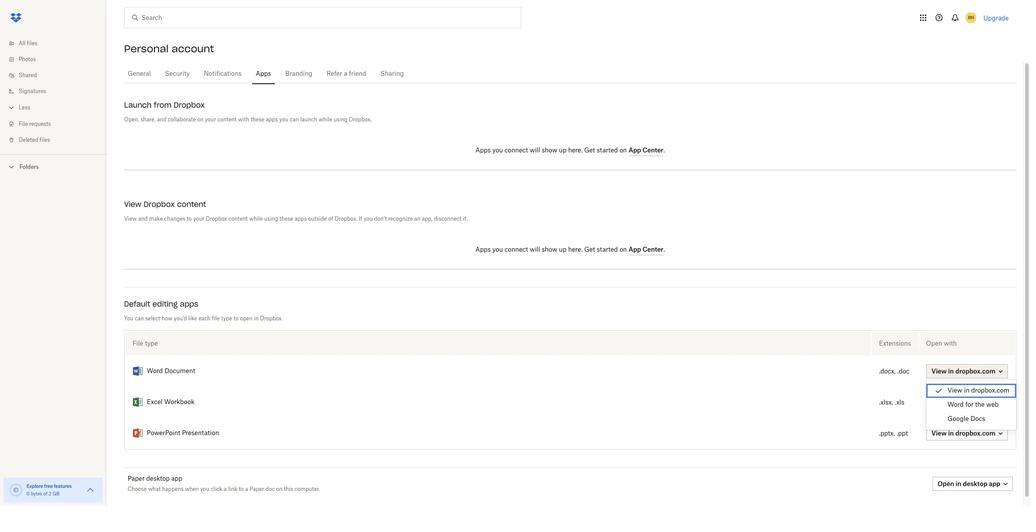 Task type: describe. For each thing, give the bounding box(es) containing it.
up for content
[[559, 247, 566, 253]]

signatures
[[19, 89, 46, 94]]

. for view dropbox content
[[663, 247, 665, 253]]

all
[[19, 41, 25, 46]]

open
[[926, 340, 942, 347]]

.docx,
[[879, 369, 896, 375]]

file type
[[133, 340, 158, 347]]

.pptx, .ppt
[[879, 431, 908, 437]]

features
[[54, 484, 72, 489]]

photos link
[[7, 51, 106, 67]]

changes
[[164, 216, 185, 222]]

an
[[414, 216, 420, 222]]

0 vertical spatial dropbox.
[[349, 117, 372, 122]]

1 vertical spatial to
[[234, 316, 239, 321]]

tab list containing general
[[124, 62, 1016, 85]]

account
[[172, 43, 214, 55]]

view inside dropdown button
[[931, 367, 947, 375]]

security
[[165, 71, 190, 77]]

on inside paper desktop app choose what happens when you click a link to a paper doc on this computer.
[[276, 487, 282, 492]]

in inside radio item
[[964, 388, 970, 394]]

app for launch from dropbox
[[629, 146, 641, 154]]

view and make changes to your dropbox content while using these apps outside of dropbox. if you don't recognize an app, disconnect it.
[[124, 216, 468, 222]]

the
[[975, 402, 985, 408]]

make
[[149, 216, 163, 222]]

presentation
[[182, 430, 219, 437]]

happens
[[162, 487, 184, 492]]

apps you connect will show up here. get started on app center . for view dropbox content
[[475, 246, 665, 253]]

1 vertical spatial apps
[[295, 216, 307, 222]]

personal account
[[124, 43, 214, 55]]

0 vertical spatial apps
[[266, 117, 278, 122]]

app
[[171, 476, 182, 482]]

app center link for launch from dropbox
[[629, 146, 663, 156]]

1 vertical spatial content
[[177, 200, 206, 209]]

explore free features 0 bytes of 2 gb
[[27, 484, 72, 496]]

default editing apps
[[124, 300, 198, 308]]

deleted files
[[19, 137, 50, 143]]

0 vertical spatial these
[[251, 117, 264, 122]]

1 vertical spatial and
[[138, 216, 148, 222]]

apps inside tab
[[256, 71, 271, 77]]

recognize
[[388, 216, 413, 222]]

dropbox image
[[7, 9, 25, 27]]

file requests link
[[7, 116, 106, 132]]

choose
[[128, 487, 147, 492]]

share,
[[141, 117, 156, 122]]

here. for view dropbox content
[[568, 247, 583, 253]]

app,
[[422, 216, 432, 222]]

0 horizontal spatial while
[[249, 216, 263, 222]]

when
[[185, 487, 199, 492]]

show for launch from dropbox
[[542, 148, 557, 154]]

powerpoint presentation
[[147, 430, 219, 437]]

0 vertical spatial of
[[328, 216, 333, 222]]

0 vertical spatial to
[[187, 216, 192, 222]]

view in dropbox.com inside dropdown button
[[931, 367, 995, 375]]

1 vertical spatial dropbox.
[[335, 216, 357, 222]]

upgrade link
[[983, 14, 1009, 21]]

folders
[[20, 164, 39, 170]]

collaborate
[[168, 117, 196, 122]]

photos
[[19, 57, 36, 62]]

launch
[[124, 101, 152, 109]]

you inside paper desktop app choose what happens when you click a link to a paper doc on this computer.
[[200, 487, 209, 492]]

word document
[[147, 368, 195, 375]]

click
[[211, 487, 222, 492]]

explore
[[27, 484, 43, 489]]

view in dropbox.com inside radio item
[[948, 388, 1009, 394]]

0
[[27, 492, 30, 496]]

from
[[154, 101, 171, 109]]

shared link
[[7, 67, 106, 83]]

view in dropbox.com button
[[926, 364, 1008, 379]]

connect for view dropbox content
[[505, 247, 528, 253]]

if
[[359, 216, 362, 222]]

apps you connect will show up here. get started on app center . for launch from dropbox
[[475, 146, 665, 154]]

extensions
[[879, 340, 911, 347]]

workbook
[[164, 399, 194, 406]]

2 vertical spatial dropbox
[[206, 216, 227, 222]]

each
[[199, 316, 210, 321]]

open, share, and collaborate on your content with these apps you can launch while using dropbox.
[[124, 117, 372, 122]]

0 vertical spatial can
[[290, 117, 299, 122]]

2 vertical spatial dropbox.
[[260, 316, 283, 321]]

open with
[[926, 340, 957, 347]]

2 vertical spatial apps
[[180, 300, 198, 308]]

.docx, .doc
[[879, 369, 909, 375]]

launch from dropbox
[[124, 101, 205, 109]]

apps tab
[[252, 63, 275, 85]]

.xls
[[895, 400, 904, 406]]

you can select how you'd like each file type to open in dropbox.
[[124, 316, 283, 321]]

view inside radio item
[[948, 388, 962, 394]]

sharing tab
[[377, 63, 407, 85]]

open
[[240, 316, 253, 321]]

security tab
[[161, 63, 193, 85]]

computer.
[[295, 487, 320, 492]]

personal
[[124, 43, 169, 55]]

gb
[[53, 492, 59, 496]]

excel
[[147, 399, 163, 406]]

paper desktop app choose what happens when you click a link to a paper doc on this computer.
[[128, 476, 320, 492]]

0 vertical spatial using
[[334, 117, 348, 122]]

show for view dropbox content
[[542, 247, 557, 253]]

less
[[19, 105, 30, 110]]

upgrade
[[983, 14, 1009, 21]]

0 horizontal spatial type
[[145, 340, 158, 347]]

2
[[49, 492, 51, 496]]

0 horizontal spatial can
[[135, 316, 144, 321]]

requests
[[29, 121, 51, 127]]

refer a friend
[[327, 71, 366, 77]]

quota usage element
[[9, 483, 23, 497]]

files for all files
[[27, 41, 37, 46]]

deleted files link
[[7, 132, 106, 148]]

file requests
[[19, 121, 51, 127]]

refer
[[327, 71, 342, 77]]

doc
[[266, 487, 275, 492]]

launch
[[300, 117, 317, 122]]

shared
[[19, 73, 37, 78]]

folders button
[[0, 160, 106, 173]]

docs
[[970, 416, 985, 422]]

center for dropbox
[[643, 146, 663, 154]]

how
[[162, 316, 172, 321]]

.doc
[[897, 369, 909, 375]]

web
[[986, 402, 999, 408]]

it.
[[463, 216, 468, 222]]

connect for launch from dropbox
[[505, 148, 528, 154]]

document
[[165, 368, 195, 375]]

in inside dropdown button
[[948, 367, 954, 375]]



Task type: locate. For each thing, give the bounding box(es) containing it.
and
[[157, 117, 166, 122], [138, 216, 148, 222]]

in up view in dropbox.com radio item
[[948, 367, 954, 375]]

view in dropbox.com up view in dropbox.com radio item
[[931, 367, 995, 375]]

1 vertical spatial template stateless image
[[133, 428, 143, 439]]

open,
[[124, 117, 139, 122]]

while
[[319, 117, 332, 122], [249, 216, 263, 222]]

your for content
[[193, 216, 204, 222]]

0 horizontal spatial word
[[147, 368, 163, 375]]

files inside deleted files link
[[40, 137, 50, 143]]

0 horizontal spatial of
[[43, 492, 47, 496]]

1 template stateless image from the top
[[133, 366, 143, 377]]

1 vertical spatial type
[[145, 340, 158, 347]]

2 app from the top
[[629, 246, 641, 253]]

1 vertical spatial here.
[[568, 247, 583, 253]]

can right you
[[135, 316, 144, 321]]

2 here. from the top
[[568, 247, 583, 253]]

2 horizontal spatial in
[[964, 388, 970, 394]]

.xlsx,
[[879, 400, 893, 406]]

1 vertical spatial app center link
[[629, 246, 663, 255]]

here. for launch from dropbox
[[568, 148, 583, 154]]

1 horizontal spatial and
[[157, 117, 166, 122]]

started
[[597, 148, 618, 154], [597, 247, 618, 253]]

a right refer
[[344, 71, 347, 77]]

dropbox up 'collaborate'
[[174, 101, 205, 109]]

dropbox
[[174, 101, 205, 109], [144, 200, 175, 209], [206, 216, 227, 222]]

2 connect from the top
[[505, 247, 528, 253]]

1 horizontal spatial while
[[319, 117, 332, 122]]

2 horizontal spatial apps
[[295, 216, 307, 222]]

1 apps you connect will show up here. get started on app center . from the top
[[475, 146, 665, 154]]

in
[[254, 316, 259, 321], [948, 367, 954, 375], [964, 388, 970, 394]]

link
[[228, 487, 237, 492]]

app
[[629, 146, 641, 154], [629, 246, 641, 253]]

0 vertical spatial view in dropbox.com
[[931, 367, 995, 375]]

dropbox up make
[[144, 200, 175, 209]]

started for view dropbox content
[[597, 247, 618, 253]]

1 center from the top
[[643, 146, 663, 154]]

1 horizontal spatial in
[[948, 367, 954, 375]]

0 horizontal spatial with
[[238, 117, 249, 122]]

apps for launch from dropbox
[[475, 148, 491, 154]]

dropbox.com inside radio item
[[971, 388, 1009, 394]]

1 get from the top
[[584, 148, 595, 154]]

apps
[[256, 71, 271, 77], [475, 148, 491, 154], [475, 247, 491, 253]]

apps you connect will show up here. get started on app center .
[[475, 146, 665, 154], [475, 246, 665, 253]]

default
[[124, 300, 150, 308]]

template stateless image left powerpoint
[[133, 428, 143, 439]]

0 vertical spatial dropbox.com
[[955, 367, 995, 375]]

desktop
[[146, 476, 170, 482]]

1 vertical spatial files
[[40, 137, 50, 143]]

0 horizontal spatial a
[[224, 487, 227, 492]]

less image
[[7, 103, 16, 112]]

using
[[334, 117, 348, 122], [264, 216, 278, 222]]

word for the web
[[948, 402, 999, 408]]

will for launch from dropbox
[[530, 148, 540, 154]]

bytes
[[31, 492, 42, 496]]

1 horizontal spatial these
[[279, 216, 293, 222]]

2 show from the top
[[542, 247, 557, 253]]

1 show from the top
[[542, 148, 557, 154]]

template stateless image
[[133, 366, 143, 377], [133, 428, 143, 439]]

1 vertical spatial with
[[944, 340, 957, 347]]

file
[[19, 121, 28, 127], [133, 340, 143, 347]]

dropbox.com inside dropdown button
[[955, 367, 995, 375]]

google docs
[[948, 416, 985, 422]]

file for file requests
[[19, 121, 28, 127]]

. for launch from dropbox
[[663, 148, 665, 154]]

1 vertical spatial .
[[663, 247, 665, 253]]

1 vertical spatial will
[[530, 247, 540, 253]]

will
[[530, 148, 540, 154], [530, 247, 540, 253]]

files right all on the top of page
[[27, 41, 37, 46]]

word
[[147, 368, 163, 375], [948, 402, 964, 408]]

and left make
[[138, 216, 148, 222]]

1 up from the top
[[559, 148, 566, 154]]

1 vertical spatial dropbox
[[144, 200, 175, 209]]

1 connect from the top
[[505, 148, 528, 154]]

to
[[187, 216, 192, 222], [234, 316, 239, 321], [239, 487, 244, 492]]

0 vertical spatial in
[[254, 316, 259, 321]]

0 horizontal spatial paper
[[128, 476, 145, 482]]

select
[[145, 316, 160, 321]]

0 vertical spatial dropbox
[[174, 101, 205, 109]]

to right link
[[239, 487, 244, 492]]

0 vertical spatial app
[[629, 146, 641, 154]]

to left the open in the left of the page
[[234, 316, 239, 321]]

0 horizontal spatial these
[[251, 117, 264, 122]]

2 template stateless image from the top
[[133, 428, 143, 439]]

your right 'collaborate'
[[205, 117, 216, 122]]

to right changes
[[187, 216, 192, 222]]

outside
[[308, 216, 327, 222]]

in up for
[[964, 388, 970, 394]]

apps left launch
[[266, 117, 278, 122]]

1 vertical spatial started
[[597, 247, 618, 253]]

deleted
[[19, 137, 38, 143]]

1 vertical spatial while
[[249, 216, 263, 222]]

2 vertical spatial apps
[[475, 247, 491, 253]]

file down you
[[133, 340, 143, 347]]

type
[[221, 316, 232, 321], [145, 340, 158, 347]]

view dropbox content
[[124, 200, 206, 209]]

refer a friend tab
[[323, 63, 370, 85]]

apps left "outside"
[[295, 216, 307, 222]]

2 apps you connect will show up here. get started on app center . from the top
[[475, 246, 665, 253]]

free
[[44, 484, 53, 489]]

dropbox.com up view in dropbox.com radio item
[[955, 367, 995, 375]]

0 vertical spatial with
[[238, 117, 249, 122]]

this
[[284, 487, 293, 492]]

file
[[212, 316, 220, 321]]

will for view dropbox content
[[530, 247, 540, 253]]

up
[[559, 148, 566, 154], [559, 247, 566, 253]]

signatures link
[[7, 83, 106, 99]]

google
[[948, 416, 969, 422]]

dropbox right changes
[[206, 216, 227, 222]]

get for content
[[584, 247, 595, 253]]

1 horizontal spatial paper
[[250, 487, 264, 492]]

1 vertical spatial paper
[[250, 487, 264, 492]]

apps
[[266, 117, 278, 122], [295, 216, 307, 222], [180, 300, 198, 308]]

0 horizontal spatial files
[[27, 41, 37, 46]]

you'd
[[174, 316, 187, 321]]

template stateless image down file type
[[133, 366, 143, 377]]

0 vertical spatial while
[[319, 117, 332, 122]]

branding
[[285, 71, 312, 77]]

0 vertical spatial app center link
[[629, 146, 663, 156]]

all files link
[[7, 35, 106, 51]]

tab list
[[124, 62, 1016, 85]]

1 vertical spatial can
[[135, 316, 144, 321]]

files inside all files link
[[27, 41, 37, 46]]

1 horizontal spatial your
[[205, 117, 216, 122]]

1 vertical spatial up
[[559, 247, 566, 253]]

general
[[128, 71, 151, 77]]

0 vertical spatial center
[[643, 146, 663, 154]]

file down less
[[19, 121, 28, 127]]

.xlsx, .xls
[[879, 400, 904, 406]]

template stateless image for powerpoint presentation
[[133, 428, 143, 439]]

app center link
[[629, 146, 663, 156], [629, 246, 663, 255]]

file for file type
[[133, 340, 143, 347]]

for
[[965, 402, 974, 408]]

0 horizontal spatial apps
[[180, 300, 198, 308]]

0 vertical spatial will
[[530, 148, 540, 154]]

0 vertical spatial file
[[19, 121, 28, 127]]

2 started from the top
[[597, 247, 618, 253]]

1 . from the top
[[663, 148, 665, 154]]

1 will from the top
[[530, 148, 540, 154]]

1 vertical spatial connect
[[505, 247, 528, 253]]

2 up from the top
[[559, 247, 566, 253]]

list containing all files
[[0, 30, 106, 154]]

1 vertical spatial word
[[948, 402, 964, 408]]

files right deleted
[[40, 137, 50, 143]]

files
[[27, 41, 37, 46], [40, 137, 50, 143]]

type right 'file' at the bottom left of page
[[221, 316, 232, 321]]

2 get from the top
[[584, 247, 595, 253]]

notifications tab
[[200, 63, 245, 85]]

notifications
[[204, 71, 242, 77]]

1 vertical spatial of
[[43, 492, 47, 496]]

1 horizontal spatial file
[[133, 340, 143, 347]]

2 center from the top
[[643, 246, 663, 253]]

1 vertical spatial apps you connect will show up here. get started on app center .
[[475, 246, 665, 253]]

1 horizontal spatial can
[[290, 117, 299, 122]]

of right "outside"
[[328, 216, 333, 222]]

app center link for view dropbox content
[[629, 246, 663, 255]]

0 vertical spatial and
[[157, 117, 166, 122]]

2 horizontal spatial a
[[344, 71, 347, 77]]

center for content
[[643, 246, 663, 253]]

0 vertical spatial apps you connect will show up here. get started on app center .
[[475, 146, 665, 154]]

view in dropbox.com up the the
[[948, 388, 1009, 394]]

general tab
[[124, 63, 154, 85]]

word left the document
[[147, 368, 163, 375]]

2 app center link from the top
[[629, 246, 663, 255]]

.ppt
[[897, 431, 908, 437]]

0 vertical spatial word
[[147, 368, 163, 375]]

type down select
[[145, 340, 158, 347]]

dropbox.
[[349, 117, 372, 122], [335, 216, 357, 222], [260, 316, 283, 321]]

word left for
[[948, 402, 964, 408]]

1 vertical spatial these
[[279, 216, 293, 222]]

1 started from the top
[[597, 148, 618, 154]]

app for view dropbox content
[[629, 246, 641, 253]]

list
[[0, 30, 106, 154]]

word for word for the web
[[948, 402, 964, 408]]

your for dropbox
[[205, 117, 216, 122]]

0 vertical spatial your
[[205, 117, 216, 122]]

connect
[[505, 148, 528, 154], [505, 247, 528, 253]]

2 will from the top
[[530, 247, 540, 253]]

0 vertical spatial up
[[559, 148, 566, 154]]

show
[[542, 148, 557, 154], [542, 247, 557, 253]]

in right the open in the left of the page
[[254, 316, 259, 321]]

1 vertical spatial view in dropbox.com
[[948, 388, 1009, 394]]

powerpoint
[[147, 430, 180, 437]]

file inside the file requests 'link'
[[19, 121, 28, 127]]

0 vertical spatial paper
[[128, 476, 145, 482]]

1 app center link from the top
[[629, 146, 663, 156]]

0 vertical spatial .
[[663, 148, 665, 154]]

1 vertical spatial file
[[133, 340, 143, 347]]

your right changes
[[193, 216, 204, 222]]

to inside paper desktop app choose what happens when you click a link to a paper doc on this computer.
[[239, 487, 244, 492]]

up for dropbox
[[559, 148, 566, 154]]

1 horizontal spatial using
[[334, 117, 348, 122]]

1 vertical spatial using
[[264, 216, 278, 222]]

template stateless image
[[133, 397, 143, 408]]

1 horizontal spatial type
[[221, 316, 232, 321]]

get for dropbox
[[584, 148, 595, 154]]

1 app from the top
[[629, 146, 641, 154]]

of
[[328, 216, 333, 222], [43, 492, 47, 496]]

apps for view dropbox content
[[475, 247, 491, 253]]

started for launch from dropbox
[[597, 148, 618, 154]]

1 vertical spatial in
[[948, 367, 954, 375]]

1 horizontal spatial files
[[40, 137, 50, 143]]

you
[[124, 316, 133, 321]]

2 . from the top
[[663, 247, 665, 253]]

dropbox.com up 'web'
[[971, 388, 1009, 394]]

0 vertical spatial connect
[[505, 148, 528, 154]]

can left launch
[[290, 117, 299, 122]]

template stateless image for word document
[[133, 366, 143, 377]]

of inside explore free features 0 bytes of 2 gb
[[43, 492, 47, 496]]

don't
[[374, 216, 387, 222]]

2 vertical spatial content
[[229, 216, 248, 222]]

view in dropbox.com
[[931, 367, 995, 375], [948, 388, 1009, 394]]

1 vertical spatial dropbox.com
[[971, 388, 1009, 394]]

with
[[238, 117, 249, 122], [944, 340, 957, 347]]

here.
[[568, 148, 583, 154], [568, 247, 583, 253]]

a inside tab
[[344, 71, 347, 77]]

branding tab
[[282, 63, 316, 85]]

and right share,
[[157, 117, 166, 122]]

files for deleted files
[[40, 137, 50, 143]]

1 here. from the top
[[568, 148, 583, 154]]

0 vertical spatial type
[[221, 316, 232, 321]]

all files
[[19, 41, 37, 46]]

can
[[290, 117, 299, 122], [135, 316, 144, 321]]

0 vertical spatial here.
[[568, 148, 583, 154]]

excel workbook
[[147, 399, 194, 406]]

1 horizontal spatial a
[[245, 487, 248, 492]]

sharing
[[380, 71, 404, 77]]

like
[[188, 316, 197, 321]]

word for word document
[[147, 368, 163, 375]]

2 vertical spatial to
[[239, 487, 244, 492]]

0 vertical spatial files
[[27, 41, 37, 46]]

a right link
[[245, 487, 248, 492]]

1 horizontal spatial apps
[[266, 117, 278, 122]]

paper up choose
[[128, 476, 145, 482]]

0 vertical spatial template stateless image
[[133, 366, 143, 377]]

apps up like
[[180, 300, 198, 308]]

1 horizontal spatial of
[[328, 216, 333, 222]]

0 horizontal spatial using
[[264, 216, 278, 222]]

1 vertical spatial center
[[643, 246, 663, 253]]

center
[[643, 146, 663, 154], [643, 246, 663, 253]]

of left 2
[[43, 492, 47, 496]]

0 vertical spatial started
[[597, 148, 618, 154]]

0 vertical spatial show
[[542, 148, 557, 154]]

1 horizontal spatial with
[[944, 340, 957, 347]]

a
[[344, 71, 347, 77], [224, 487, 227, 492], [245, 487, 248, 492]]

dropbox.com
[[955, 367, 995, 375], [971, 388, 1009, 394]]

1 vertical spatial app
[[629, 246, 641, 253]]

on
[[197, 117, 204, 122], [620, 148, 627, 154], [620, 247, 627, 253], [276, 487, 282, 492]]

view in dropbox.com radio item
[[926, 384, 1016, 398]]

paper left doc
[[250, 487, 264, 492]]

0 horizontal spatial file
[[19, 121, 28, 127]]

0 vertical spatial content
[[217, 117, 237, 122]]

what
[[148, 487, 161, 492]]

0 vertical spatial get
[[584, 148, 595, 154]]

a left link
[[224, 487, 227, 492]]

0 horizontal spatial in
[[254, 316, 259, 321]]



Task type: vqa. For each thing, say whether or not it's contained in the screenshot.
the right a
yes



